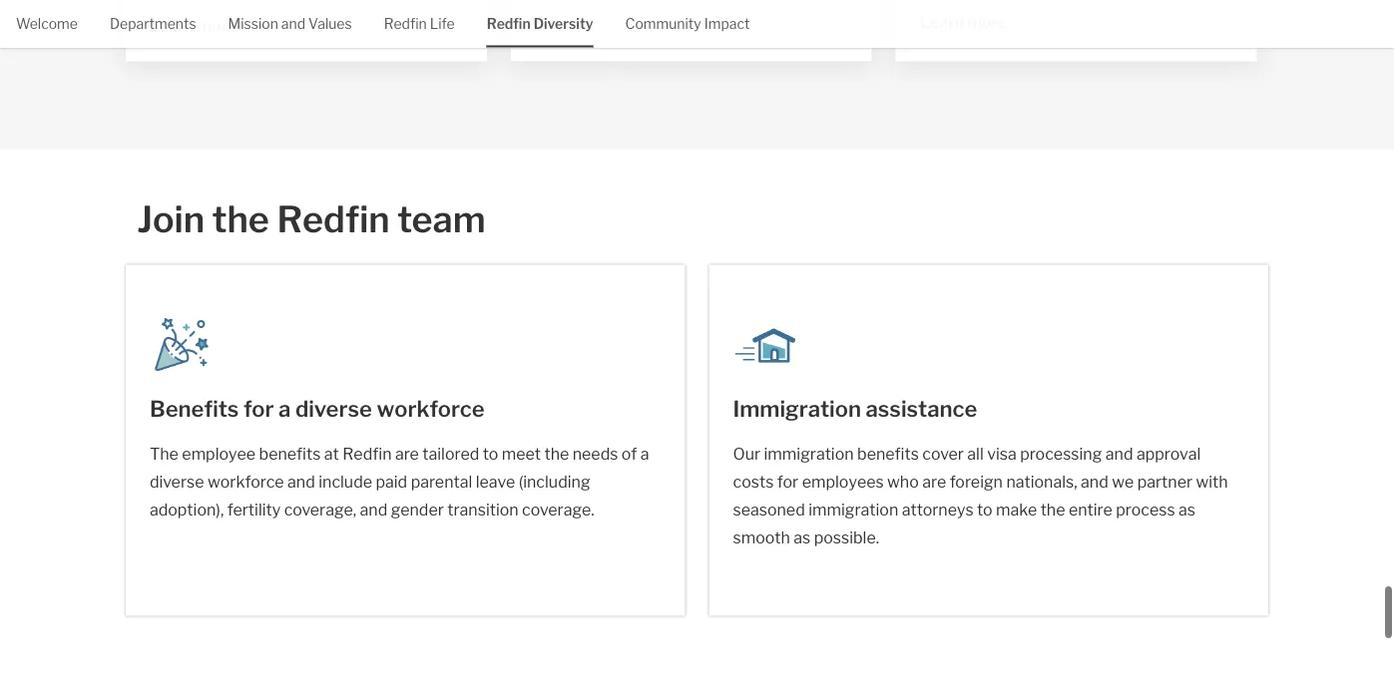 Task type: describe. For each thing, give the bounding box(es) containing it.
0 vertical spatial workforce
[[377, 395, 485, 422]]

are inside our immigration benefits cover all visa processing and approval costs for employees who are foreign nationals, and we partner with seasoned immigration attorneys to make the entire process as smooth as possible.
[[923, 473, 946, 492]]

0 vertical spatial diverse
[[295, 395, 372, 422]]

adoption),
[[150, 501, 224, 520]]

foreign
[[950, 473, 1003, 492]]

life
[[430, 15, 455, 32]]

who
[[887, 473, 919, 492]]

visa
[[987, 445, 1017, 464]]

and up coverage,
[[288, 473, 315, 492]]

benefits for for
[[259, 445, 321, 464]]

benefits for a diverse workforce
[[150, 395, 485, 422]]

benefits
[[150, 395, 239, 422]]

team
[[397, 197, 486, 241]]

our
[[733, 445, 761, 464]]

needs
[[573, 445, 618, 464]]

benefits for a diverse workforce link
[[150, 393, 661, 425]]

1 vertical spatial immigration
[[809, 501, 899, 520]]

0 vertical spatial immigration
[[764, 445, 854, 464]]

1 horizontal spatial more
[[968, 12, 1007, 32]]

redfin life
[[384, 15, 455, 32]]

entire
[[1069, 501, 1113, 520]]

possible.
[[814, 529, 879, 548]]

mission
[[228, 15, 278, 32]]

workforce inside the employee benefits at redfin are tailored to meet the needs of a diverse workforce and include paid parental leave (including adoption), fertility coverage, and gender transition coverage.
[[208, 473, 284, 492]]

at
[[324, 445, 339, 464]]

coverage.
[[522, 501, 594, 520]]

the
[[150, 445, 179, 464]]

mission and values
[[228, 15, 352, 32]]

cover
[[923, 445, 964, 464]]

tailored
[[423, 445, 479, 464]]

0 horizontal spatial learn
[[150, 16, 194, 36]]

are inside the employee benefits at redfin are tailored to meet the needs of a diverse workforce and include paid parental leave (including adoption), fertility coverage, and gender transition coverage.
[[395, 445, 419, 464]]

with
[[1196, 473, 1228, 492]]

costs
[[733, 473, 774, 492]]

assistance
[[866, 395, 978, 422]]

for inside our immigration benefits cover all visa processing and approval costs for employees who are foreign nationals, and we partner with seasoned immigration attorneys to make the entire process as smooth as possible.
[[777, 473, 799, 492]]

redfin life link
[[384, 0, 455, 46]]

include
[[319, 473, 372, 492]]

diversity
[[534, 15, 593, 32]]

employee
[[182, 445, 256, 464]]

gender
[[391, 501, 444, 520]]

0 horizontal spatial as
[[794, 529, 811, 548]]

immigration assistance link
[[733, 393, 1245, 425]]

(including
[[519, 473, 590, 492]]

process
[[1116, 501, 1176, 520]]

mission and values link
[[228, 0, 352, 46]]

and down "paid"
[[360, 501, 388, 520]]

coverage,
[[284, 501, 356, 520]]

benefits for assistance
[[857, 445, 919, 464]]



Task type: locate. For each thing, give the bounding box(es) containing it.
approval
[[1137, 445, 1201, 464]]

immigration assistance
[[733, 395, 978, 422]]

immigration up employees
[[764, 445, 854, 464]]

a right benefits
[[279, 395, 291, 422]]

0 vertical spatial are
[[395, 445, 419, 464]]

are
[[395, 445, 419, 464], [923, 473, 946, 492]]

more
[[968, 12, 1007, 32], [197, 16, 237, 36]]

0 vertical spatial for
[[244, 395, 274, 422]]

to
[[483, 445, 498, 464], [977, 501, 993, 520]]

the down nationals,
[[1041, 501, 1066, 520]]

are up "paid"
[[395, 445, 419, 464]]

2 vertical spatial the
[[1041, 501, 1066, 520]]

immigration
[[733, 395, 861, 422]]

a inside the employee benefits at redfin are tailored to meet the needs of a diverse workforce and include paid parental leave (including adoption), fertility coverage, and gender transition coverage.
[[641, 445, 649, 464]]

smooth
[[733, 529, 790, 548]]

diverse
[[295, 395, 372, 422], [150, 473, 204, 492]]

0 horizontal spatial more
[[197, 16, 237, 36]]

0 horizontal spatial are
[[395, 445, 419, 464]]

for up employee
[[244, 395, 274, 422]]

benefits
[[259, 445, 321, 464], [857, 445, 919, 464]]

of
[[622, 445, 637, 464]]

nationals,
[[1007, 473, 1078, 492]]

all
[[968, 445, 984, 464]]

impact
[[704, 15, 750, 32]]

the employee benefits at redfin are tailored to meet the needs of a diverse workforce and include paid parental leave (including adoption), fertility coverage, and gender transition coverage.
[[150, 445, 649, 520]]

benefits left at on the bottom left
[[259, 445, 321, 464]]

as right smooth
[[794, 529, 811, 548]]

1 vertical spatial to
[[977, 501, 993, 520]]

make
[[996, 501, 1037, 520]]

redfin
[[384, 15, 427, 32], [487, 15, 531, 32], [277, 197, 390, 241], [343, 445, 392, 464]]

1 vertical spatial a
[[641, 445, 649, 464]]

to up leave
[[483, 445, 498, 464]]

to inside the employee benefits at redfin are tailored to meet the needs of a diverse workforce and include paid parental leave (including adoption), fertility coverage, and gender transition coverage.
[[483, 445, 498, 464]]

fertility
[[227, 501, 281, 520]]

1 horizontal spatial diverse
[[295, 395, 372, 422]]

for
[[244, 395, 274, 422], [777, 473, 799, 492]]

to inside our immigration benefits cover all visa processing and approval costs for employees who are foreign nationals, and we partner with seasoned immigration attorneys to make the entire process as smooth as possible.
[[977, 501, 993, 520]]

diverse up adoption),
[[150, 473, 204, 492]]

benefits inside our immigration benefits cover all visa processing and approval costs for employees who are foreign nationals, and we partner with seasoned immigration attorneys to make the entire process as smooth as possible.
[[857, 445, 919, 464]]

0 vertical spatial as
[[1179, 501, 1196, 520]]

the inside our immigration benefits cover all visa processing and approval costs for employees who are foreign nationals, and we partner with seasoned immigration attorneys to make the entire process as smooth as possible.
[[1041, 501, 1066, 520]]

1 horizontal spatial learn more
[[920, 12, 1007, 32]]

community
[[625, 15, 701, 32]]

1 vertical spatial for
[[777, 473, 799, 492]]

and
[[281, 15, 306, 32], [1106, 445, 1133, 464], [288, 473, 315, 492], [1081, 473, 1109, 492], [360, 501, 388, 520]]

1 vertical spatial the
[[544, 445, 569, 464]]

departments
[[110, 15, 196, 32]]

seasoned
[[733, 501, 805, 520]]

1 vertical spatial workforce
[[208, 473, 284, 492]]

1 horizontal spatial workforce
[[377, 395, 485, 422]]

redfin diversity link
[[487, 0, 593, 46]]

redfin diversity
[[487, 15, 593, 32]]

attorneys
[[902, 501, 974, 520]]

meet
[[502, 445, 541, 464]]

workforce
[[377, 395, 485, 422], [208, 473, 284, 492]]

0 horizontal spatial a
[[279, 395, 291, 422]]

2 horizontal spatial the
[[1041, 501, 1066, 520]]

join the redfin team
[[137, 197, 486, 241]]

leave
[[476, 473, 515, 492]]

1 vertical spatial as
[[794, 529, 811, 548]]

benefits inside the employee benefits at redfin are tailored to meet the needs of a diverse workforce and include paid parental leave (including adoption), fertility coverage, and gender transition coverage.
[[259, 445, 321, 464]]

the inside the employee benefits at redfin are tailored to meet the needs of a diverse workforce and include paid parental leave (including adoption), fertility coverage, and gender transition coverage.
[[544, 445, 569, 464]]

2 benefits from the left
[[857, 445, 919, 464]]

0 horizontal spatial to
[[483, 445, 498, 464]]

paid
[[376, 473, 407, 492]]

and up 'we'
[[1106, 445, 1133, 464]]

for up seasoned
[[777, 473, 799, 492]]

community impact link
[[625, 0, 750, 46]]

1 horizontal spatial are
[[923, 473, 946, 492]]

1 horizontal spatial the
[[544, 445, 569, 464]]

0 horizontal spatial learn more
[[150, 16, 237, 36]]

the up (including
[[544, 445, 569, 464]]

1 horizontal spatial learn
[[920, 12, 964, 32]]

0 vertical spatial to
[[483, 445, 498, 464]]

1 vertical spatial diverse
[[150, 473, 204, 492]]

transition
[[447, 501, 519, 520]]

parental
[[411, 473, 472, 492]]

a right the of
[[641, 445, 649, 464]]

welcome
[[16, 15, 78, 32]]

1 horizontal spatial benefits
[[857, 445, 919, 464]]

and left the values
[[281, 15, 306, 32]]

our immigration benefits cover all visa processing and approval costs for employees who are foreign nationals, and we partner with seasoned immigration attorneys to make the entire process as smooth as possible.
[[733, 445, 1228, 548]]

the
[[212, 197, 269, 241], [544, 445, 569, 464], [1041, 501, 1066, 520]]

the right join
[[212, 197, 269, 241]]

we
[[1112, 473, 1134, 492]]

0 horizontal spatial benefits
[[259, 445, 321, 464]]

learn
[[920, 12, 964, 32], [150, 16, 194, 36]]

1 benefits from the left
[[259, 445, 321, 464]]

welcome link
[[16, 0, 78, 46]]

redfin academy logo image
[[733, 313, 797, 377]]

to down foreign
[[977, 501, 993, 520]]

immigration
[[764, 445, 854, 464], [809, 501, 899, 520]]

values
[[309, 15, 352, 32]]

processing
[[1020, 445, 1102, 464]]

1 horizontal spatial for
[[777, 473, 799, 492]]

1 horizontal spatial as
[[1179, 501, 1196, 520]]

0 vertical spatial a
[[279, 395, 291, 422]]

community impact
[[625, 15, 750, 32]]

0 horizontal spatial for
[[244, 395, 274, 422]]

as
[[1179, 501, 1196, 520], [794, 529, 811, 548]]

as down partner in the right bottom of the page
[[1179, 501, 1196, 520]]

1 horizontal spatial a
[[641, 445, 649, 464]]

1 vertical spatial are
[[923, 473, 946, 492]]

diverse up at on the bottom left
[[295, 395, 372, 422]]

redfin inside the employee benefits at redfin are tailored to meet the needs of a diverse workforce and include paid parental leave (including adoption), fertility coverage, and gender transition coverage.
[[343, 445, 392, 464]]

diverse inside the employee benefits at redfin are tailored to meet the needs of a diverse workforce and include paid parental leave (including adoption), fertility coverage, and gender transition coverage.
[[150, 473, 204, 492]]

0 horizontal spatial workforce
[[208, 473, 284, 492]]

employees
[[802, 473, 884, 492]]

departments link
[[110, 0, 196, 46]]

workforce up tailored
[[377, 395, 485, 422]]

benefits up who
[[857, 445, 919, 464]]

and up entire
[[1081, 473, 1109, 492]]

are up attorneys
[[923, 473, 946, 492]]

learn more
[[920, 12, 1007, 32], [150, 16, 237, 36]]

0 horizontal spatial the
[[212, 197, 269, 241]]

immigration up possible.
[[809, 501, 899, 520]]

0 vertical spatial the
[[212, 197, 269, 241]]

a
[[279, 395, 291, 422], [641, 445, 649, 464]]

1 horizontal spatial to
[[977, 501, 993, 520]]

workforce up the fertility
[[208, 473, 284, 492]]

partner
[[1138, 473, 1193, 492]]

join
[[137, 197, 205, 241]]

0 horizontal spatial diverse
[[150, 473, 204, 492]]

woman presenting on stage image
[[150, 313, 214, 377]]



Task type: vqa. For each thing, say whether or not it's contained in the screenshot.
$930,000 smaller lot
no



